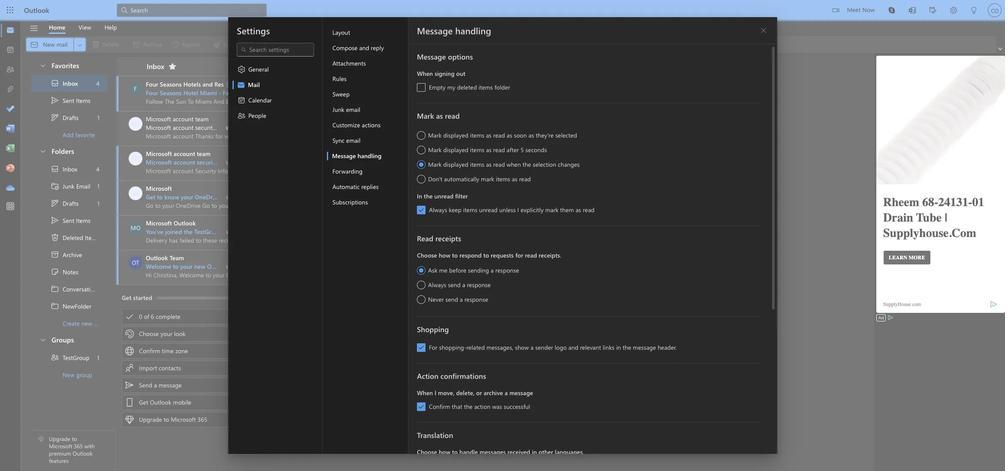 Task type: describe. For each thing, give the bounding box(es) containing it.
with for code
[[524, 292, 536, 300]]

message list no conversations selected list box
[[117, 76, 325, 471]]

outlook right download
[[626, 292, 647, 300]]

compose
[[332, 44, 358, 52]]

select a conversation checkbox for welcome to your new outlook.com account
[[129, 256, 146, 270]]

mo
[[131, 224, 141, 232]]

a up never send a response
[[462, 281, 465, 289]]

wed 10/4 for verification
[[226, 124, 248, 131]]

 inside favorites tree
[[51, 79, 59, 88]]

move & delete group
[[26, 36, 292, 53]]

premium
[[49, 450, 71, 458]]

seasons for hotel
[[160, 89, 182, 97]]

team for was
[[197, 150, 211, 158]]

 for favorites
[[39, 62, 46, 69]]

folder inside the create new folder tree item
[[94, 320, 110, 328]]

mark for mark as read
[[417, 111, 434, 121]]

wed for onedrive
[[226, 194, 237, 201]]

and inside button
[[359, 44, 369, 52]]

new inside the create new folder tree item
[[81, 320, 92, 328]]

read inside option group
[[525, 252, 537, 260]]

10/4 for was
[[238, 159, 248, 166]]

attachments
[[332, 59, 366, 67]]

as up mark displayed items as read after 5 seconds at top
[[486, 131, 492, 139]]

tags group
[[345, 36, 609, 53]]

 button
[[166, 60, 179, 73]]

outlook link
[[24, 0, 49, 21]]

the right in
[[424, 192, 433, 200]]

shopping-
[[439, 344, 467, 352]]

view button
[[72, 21, 98, 34]]

 for  conversation history
[[51, 285, 59, 294]]

automatic replies button
[[327, 179, 408, 195]]

message inside button
[[332, 152, 356, 160]]

a right "archive"
[[505, 389, 508, 397]]

select a conversation checkbox for you've joined the testgroup group
[[129, 221, 146, 235]]

0 vertical spatial mobile
[[306, 193, 325, 201]]

to inside upgrade to microsoft 365 with premium outlook features
[[72, 436, 77, 443]]

changes
[[558, 161, 580, 169]]

Search settings search field
[[247, 45, 305, 54]]

the right when at the right
[[523, 161, 531, 169]]

 tree item for 
[[31, 195, 108, 212]]

view
[[79, 23, 91, 31]]

before
[[449, 267, 466, 275]]

items inside favorites tree
[[76, 96, 91, 105]]

read right them
[[583, 206, 595, 214]]

message inside action confirmations element
[[510, 389, 533, 397]]

hotels
[[183, 80, 201, 88]]

calendar image
[[6, 46, 15, 55]]

all
[[375, 40, 381, 48]]

in the unread filter
[[417, 192, 468, 200]]

0 vertical spatial response
[[495, 267, 519, 275]]

four seasons hotels and resorts
[[146, 80, 235, 88]]

excel image
[[6, 145, 15, 153]]

choose inside option group
[[417, 252, 437, 260]]

help
[[105, 23, 117, 31]]

 for when i move, delete, or archive a message
[[418, 404, 424, 410]]

verification
[[229, 124, 258, 132]]

 archive
[[51, 251, 82, 259]]

how
[[227, 193, 239, 201]]

was for action
[[492, 403, 502, 411]]

0 horizontal spatial mobile
[[173, 399, 191, 407]]

items for after
[[470, 146, 484, 154]]

groups tree item
[[31, 332, 108, 349]]

outlook inside upgrade to microsoft 365 with premium outlook features
[[73, 450, 93, 458]]

customize actions
[[332, 121, 381, 129]]

drafts for 
[[63, 114, 79, 122]]

the left qr
[[490, 292, 498, 300]]

handling inside tab panel
[[455, 24, 491, 36]]

a down always send a response
[[460, 296, 463, 304]]

premium features image
[[38, 437, 44, 443]]

when for message options
[[417, 70, 433, 78]]

info for verification
[[217, 124, 228, 132]]

read down when at the right
[[519, 175, 531, 183]]

seasons for hotels
[[160, 80, 182, 88]]

 drafts for 
[[51, 199, 79, 208]]

 button
[[25, 21, 42, 36]]

message handling heading
[[417, 24, 491, 36]]

drafts for 
[[63, 199, 79, 208]]

 inside message list no conversations selected list box
[[125, 313, 134, 321]]

10/4 for onedrive
[[238, 194, 248, 201]]

action
[[417, 372, 438, 381]]

group inside new group tree item
[[76, 371, 92, 379]]

sent inside tree
[[63, 217, 74, 225]]

forwarding button
[[327, 164, 408, 179]]

keep
[[449, 206, 462, 214]]

four for four seasons hotel miami - family friendly hotel
[[146, 89, 158, 97]]

your right know
[[181, 193, 193, 201]]

2  from the top
[[51, 165, 59, 173]]

 tree item
[[31, 178, 108, 195]]

and up miami
[[203, 80, 213, 88]]

2 hotel from the left
[[265, 89, 280, 97]]

explicitly
[[521, 206, 544, 214]]

items inside  deleted items
[[85, 234, 99, 242]]

deleted
[[457, 83, 477, 91]]

outlook banner
[[0, 0, 1006, 21]]

read receipts
[[417, 234, 461, 243]]

wed for was
[[226, 159, 237, 166]]

you've
[[146, 228, 164, 236]]

people image
[[6, 66, 15, 74]]

items for as
[[470, 131, 484, 139]]

don't automatically mark items as read
[[428, 175, 531, 183]]

 inside favorites tree
[[51, 96, 59, 105]]

1 vertical spatial mobile
[[649, 292, 667, 300]]

inbox heading
[[136, 57, 179, 76]]

to down "get outlook mobile"
[[164, 416, 169, 424]]

sweep
[[332, 90, 350, 98]]

automatically
[[444, 175, 479, 183]]

zone
[[175, 347, 188, 355]]

1 horizontal spatial in
[[616, 344, 621, 352]]


[[238, 63, 246, 71]]

the inside message list no conversations selected list box
[[184, 228, 193, 236]]

newfolder
[[63, 302, 91, 311]]

mail
[[248, 81, 260, 89]]

2 horizontal spatial message
[[633, 344, 656, 352]]

choose how to respond to requests for read receipts.
[[417, 252, 562, 260]]

archive
[[63, 251, 82, 259]]

select a conversation checkbox for microsoft account security info was added
[[129, 152, 146, 166]]

translation
[[417, 431, 453, 440]]

features
[[49, 458, 69, 465]]

read inside  mark all as read
[[390, 40, 401, 48]]

layout
[[332, 28, 350, 36]]

 inbox inside favorites tree
[[51, 79, 78, 88]]

never
[[428, 296, 444, 304]]

choose how to respond to requests for read receipts. option group
[[417, 249, 761, 306]]

testgroup inside  testgroup
[[63, 354, 90, 362]]

sent inside favorites tree
[[63, 96, 74, 105]]

send a message
[[139, 382, 182, 390]]

0
[[139, 313, 142, 321]]


[[760, 27, 767, 34]]

as left soon
[[507, 131, 512, 139]]

1 vertical spatial ad
[[879, 315, 884, 321]]

the inside action confirmations element
[[464, 403, 473, 411]]

as down when at the right
[[512, 175, 518, 183]]

0 of 6 complete
[[139, 313, 181, 321]]

 notes
[[51, 268, 78, 276]]

outlook down send a message
[[150, 399, 171, 407]]

rules button
[[327, 71, 408, 87]]

wed 10/4 for was
[[226, 159, 248, 166]]

ask
[[428, 267, 438, 275]]

qr
[[500, 292, 508, 300]]

0 vertical spatial unread
[[434, 192, 454, 200]]

when signing out
[[417, 70, 466, 78]]

read up mark displayed items as read after 5 seconds at top
[[493, 131, 505, 139]]

-
[[219, 89, 221, 97]]

new group
[[63, 371, 92, 379]]

subscriptions
[[332, 198, 368, 206]]

they're
[[536, 131, 554, 139]]

junk email
[[332, 106, 360, 114]]

as down mark displayed items as read after 5 seconds at top
[[486, 161, 492, 169]]

selection
[[533, 161, 556, 169]]

wed 10/4 for group
[[226, 229, 248, 236]]

read down "my"
[[445, 111, 460, 121]]

confirmations
[[440, 372, 486, 381]]

and inside tab panel
[[569, 344, 579, 352]]

look
[[174, 330, 186, 338]]

read left after
[[493, 146, 505, 154]]

 tree item
[[31, 246, 108, 264]]

as down empty
[[436, 111, 443, 121]]

powerpoint image
[[6, 164, 15, 173]]

your right up
[[271, 193, 284, 201]]

microsoft outlook image
[[129, 221, 143, 235]]

inbox for first '' tree item
[[63, 79, 78, 87]]

logo
[[555, 344, 567, 352]]

tab list containing home
[[42, 21, 124, 34]]

relevant
[[580, 344, 601, 352]]

family
[[223, 89, 240, 97]]

back
[[248, 193, 261, 201]]


[[51, 233, 59, 242]]

sync email button
[[327, 133, 408, 149]]

onedrive
[[195, 193, 220, 201]]

calendar
[[248, 96, 272, 104]]

your left phone in the right of the page
[[537, 292, 549, 300]]

subscriptions button
[[327, 195, 408, 210]]

your down team
[[180, 263, 193, 271]]

your left the look at left bottom
[[161, 330, 172, 338]]

to right 'how'
[[241, 193, 247, 201]]

to up 'before'
[[452, 252, 458, 260]]

 tree item for 
[[31, 109, 108, 126]]

rules
[[332, 75, 347, 83]]

m
[[133, 189, 138, 197]]

team for verification
[[195, 115, 209, 123]]

get for get to know your onedrive – how to back up your pc and mobile
[[146, 193, 155, 201]]

archive
[[484, 389, 503, 397]]

joined
[[165, 228, 182, 236]]

four for four seasons hotels and resorts
[[146, 80, 158, 88]]

a right "sending"
[[491, 267, 494, 275]]

set your advertising preferences image
[[888, 315, 895, 321]]

outlook team image
[[129, 256, 143, 270]]

displayed for mark displayed items as read after 5 seconds
[[443, 146, 468, 154]]


[[833, 7, 840, 14]]

outlook team
[[146, 254, 184, 262]]

1 inside  tree item
[[97, 182, 100, 190]]


[[125, 330, 134, 339]]

read left when at the right
[[493, 161, 505, 169]]

home
[[49, 23, 65, 31]]


[[51, 268, 59, 276]]

Select a conversation checkbox
[[129, 187, 146, 200]]

mt for microsoft account security info was added
[[131, 155, 140, 163]]

actions
[[362, 121, 381, 129]]

 sent items for 2nd  tree item
[[51, 216, 91, 225]]

0 horizontal spatial i
[[435, 389, 436, 397]]

inbox for first '' tree item from the bottom
[[63, 165, 77, 173]]

outlook up 'welcome' at the left bottom
[[146, 254, 168, 262]]

new inside message list no conversations selected list box
[[194, 263, 206, 271]]


[[237, 81, 245, 89]]

items for i
[[463, 206, 477, 214]]

 for 
[[51, 113, 59, 122]]

2  tree item from the top
[[31, 298, 108, 315]]

and right pc
[[294, 193, 305, 201]]

how for handle
[[439, 449, 450, 457]]

i inside the mark as read element
[[517, 206, 519, 214]]

1 hotel from the left
[[183, 89, 198, 97]]

3 1 from the top
[[97, 199, 100, 208]]

groups
[[52, 336, 74, 345]]

seconds
[[526, 146, 547, 154]]

for shopping-related messages, show a sender logo and relevant links in the message header.
[[429, 344, 677, 352]]

mark for mark displayed items as read as soon as they're selected
[[428, 131, 442, 139]]

that
[[452, 403, 462, 411]]

info for was
[[220, 158, 230, 167]]

items for when
[[470, 161, 484, 169]]

as right soon
[[529, 131, 534, 139]]

filter
[[455, 192, 468, 200]]

options
[[448, 52, 473, 61]]

microsoft account security info verification
[[146, 124, 258, 132]]

sync
[[332, 136, 345, 145]]



Task type: locate. For each thing, give the bounding box(es) containing it.
1 sent from the top
[[63, 96, 74, 105]]

 down in
[[418, 207, 424, 213]]

0 vertical spatial items
[[76, 96, 91, 105]]

1 horizontal spatial with
[[524, 292, 536, 300]]

365 inside message list no conversations selected list box
[[198, 416, 207, 424]]

security up onedrive
[[197, 158, 218, 167]]

mt inside microsoft account team icon
[[131, 155, 140, 163]]

2 wed from the top
[[226, 159, 237, 166]]

how inside option group
[[439, 252, 450, 260]]

tab list
[[42, 21, 124, 34]]

confirm inside message list no conversations selected list box
[[139, 347, 160, 355]]

10/4
[[238, 124, 248, 131], [238, 159, 248, 166], [238, 194, 248, 201], [238, 229, 248, 236], [238, 264, 248, 270]]

0 vertical spatial new
[[194, 263, 206, 271]]

 down the favorites at top left
[[51, 96, 59, 105]]

2  drafts from the top
[[51, 199, 79, 208]]

1  inbox from the top
[[51, 79, 78, 88]]

sweep button
[[327, 87, 408, 102]]

email up customize actions
[[346, 106, 360, 114]]

junk inside  junk email
[[63, 182, 75, 190]]

junk inside button
[[332, 106, 344, 114]]

4 down 'folders' tree item
[[96, 165, 100, 173]]

upgrade up premium
[[49, 436, 70, 443]]

2 wed 10/4 from the top
[[226, 159, 248, 166]]

action
[[474, 403, 491, 411]]

0 horizontal spatial mark
[[481, 175, 494, 183]]

email for sync email
[[346, 136, 361, 145]]

0 vertical spatial displayed
[[443, 131, 468, 139]]

mark for mark displayed items as read after 5 seconds
[[428, 146, 442, 154]]

2 email from the top
[[346, 136, 361, 145]]

0 vertical spatial folder
[[495, 83, 510, 91]]

choose for translation
[[417, 449, 437, 457]]

 tree item up add
[[31, 109, 108, 126]]

4 1 from the top
[[97, 354, 100, 362]]

empty
[[429, 83, 446, 91]]

receipts.
[[539, 252, 562, 260]]

0 vertical spatial  tree item
[[31, 92, 108, 109]]

document containing settings
[[0, 0, 1006, 472]]

drafts inside favorites tree
[[63, 114, 79, 122]]

2  sent items from the top
[[51, 216, 91, 225]]

testgroup inside message list no conversations selected list box
[[194, 228, 222, 236]]

2 vertical spatial choose
[[417, 449, 437, 457]]

 tree item down  junk email
[[31, 195, 108, 212]]

more apps image
[[6, 203, 15, 211]]

inbox 
[[147, 62, 177, 71]]

 up 
[[51, 165, 59, 173]]

wed 10/4
[[226, 124, 248, 131], [226, 159, 248, 166], [226, 194, 248, 201], [226, 229, 248, 236], [226, 264, 248, 270]]

selected
[[555, 131, 577, 139]]


[[51, 251, 59, 259]]

 tree item
[[31, 109, 108, 126], [31, 195, 108, 212]]

1 vertical spatial choose
[[139, 330, 159, 338]]

group down 'how'
[[224, 228, 240, 236]]

customize actions button
[[327, 118, 408, 133]]

to left the handle
[[452, 449, 458, 457]]

4 down favorites tree item
[[96, 79, 100, 87]]

0 vertical spatial handling
[[455, 24, 491, 36]]


[[237, 112, 246, 120], [51, 354, 59, 362]]

 button left folders
[[35, 143, 50, 159]]

1 vertical spatial displayed
[[443, 146, 468, 154]]

when inside message options element
[[417, 70, 433, 78]]

testgroup up new group
[[63, 354, 90, 362]]

1 horizontal spatial message handling
[[417, 24, 491, 36]]

 for groups
[[39, 337, 46, 344]]

2 drafts from the top
[[63, 199, 79, 208]]

10/4 for outlook.com
[[238, 264, 248, 270]]

–
[[222, 193, 225, 201]]

message options
[[417, 52, 473, 61]]

as down the mark displayed items as read as soon as they're selected at the top of page
[[486, 146, 492, 154]]

2 1 from the top
[[97, 182, 100, 190]]

 left groups
[[39, 337, 46, 344]]

 tree item
[[31, 349, 108, 367]]

get for get started
[[122, 294, 131, 302]]

1 horizontal spatial folder
[[495, 83, 510, 91]]

you've joined the testgroup group
[[146, 228, 240, 236]]

0 vertical spatial when
[[417, 70, 433, 78]]

0 horizontal spatial upgrade
[[49, 436, 70, 443]]

1 horizontal spatial i
[[517, 206, 519, 214]]

create new folder tree item
[[31, 315, 110, 332]]

message options element
[[417, 67, 761, 92]]

drafts up add favorite tree item
[[63, 114, 79, 122]]

1 vertical spatial  tree item
[[31, 212, 108, 229]]

folders
[[52, 147, 74, 156]]

2  button from the top
[[35, 143, 50, 159]]

mark as read
[[417, 111, 460, 121]]

message handling
[[417, 24, 491, 36], [332, 152, 382, 160]]

1 mt from the top
[[131, 120, 140, 128]]

2 vertical spatial mobile
[[173, 399, 191, 407]]

select a conversation checkbox containing mo
[[129, 221, 146, 235]]

four seasons hotels and resorts image
[[129, 82, 142, 96]]

1 vertical spatial  inbox
[[51, 165, 77, 173]]

always down in the unread filter
[[429, 206, 447, 214]]

microsoft account team
[[146, 115, 209, 123], [146, 150, 211, 158]]

word image
[[6, 125, 15, 133]]

handle
[[459, 449, 478, 457]]

upgrade for upgrade to microsoft 365 with premium outlook features
[[49, 436, 70, 443]]

1 vertical spatial email
[[346, 136, 361, 145]]

1 vertical spatial 
[[51, 354, 59, 362]]

displayed for mark displayed items as read when the selection changes
[[443, 161, 468, 169]]

1 vertical spatial team
[[197, 150, 211, 158]]

microsoft account team image
[[129, 152, 143, 166]]

0 vertical spatial select a conversation checkbox
[[129, 117, 146, 131]]

0 vertical spatial  drafts
[[51, 113, 79, 122]]

was inside message list no conversations selected list box
[[232, 158, 242, 167]]

send
[[139, 382, 152, 390]]

handling down sync email button at top
[[358, 152, 382, 160]]

1 horizontal spatial hotel
[[265, 89, 280, 97]]

2  from the top
[[51, 199, 59, 208]]

when up empty
[[417, 70, 433, 78]]

to do image
[[6, 105, 15, 114]]

2 select a conversation checkbox from the top
[[129, 152, 146, 166]]

 drafts inside tree
[[51, 199, 79, 208]]

2 vertical spatial get
[[139, 399, 148, 407]]

1 vertical spatial group
[[76, 371, 92, 379]]

0 vertical spatial four
[[146, 80, 158, 88]]

 inbox down folders
[[51, 165, 77, 173]]

settings
[[237, 24, 270, 36]]

1 vertical spatial testgroup
[[63, 354, 90, 362]]

1 wed from the top
[[226, 124, 236, 131]]

Select a conversation checkbox
[[129, 117, 146, 131], [129, 152, 146, 166]]

mt inside microsoft account team image
[[131, 120, 140, 128]]

choose for 
[[139, 330, 159, 338]]

four
[[146, 80, 158, 88], [146, 89, 158, 97]]

2 4 from the top
[[96, 165, 100, 173]]

2 horizontal spatial mobile
[[649, 292, 667, 300]]

drafts down  junk email
[[63, 199, 79, 208]]

 tree item up  junk email
[[31, 161, 108, 178]]

1 4 from the top
[[96, 79, 100, 87]]

select a conversation checkbox containing ot
[[129, 256, 146, 270]]

email
[[346, 106, 360, 114], [346, 136, 361, 145]]

always inside the mark as read element
[[429, 206, 447, 214]]

message for 
[[417, 52, 446, 61]]

1 vertical spatial  tree item
[[31, 161, 108, 178]]

shopping
[[417, 325, 449, 334]]

testgroup right joined
[[194, 228, 222, 236]]

new group tree item
[[31, 367, 108, 384]]

complete
[[156, 313, 181, 321]]

how down translation
[[439, 449, 450, 457]]

upgrade for upgrade to microsoft 365
[[139, 416, 162, 424]]

1 inside  tree item
[[97, 354, 100, 362]]

1 horizontal spatial ad
[[879, 315, 884, 321]]

 drafts down  tree item
[[51, 199, 79, 208]]

mark displayed items as read after 5 seconds
[[428, 146, 547, 154]]

response
[[495, 267, 519, 275], [467, 281, 491, 289], [464, 296, 488, 304]]

send down 'before'
[[448, 281, 461, 289]]

get for get outlook mobile
[[139, 399, 148, 407]]

 tree item
[[31, 264, 108, 281]]

1 vertical spatial mark
[[545, 206, 559, 214]]

5 wed from the top
[[226, 264, 237, 270]]

 tree item up newfolder in the left bottom of the page
[[31, 281, 118, 298]]

message handling tab panel
[[408, 17, 778, 472]]

message list section
[[117, 55, 325, 471]]

1 vertical spatial mt
[[131, 155, 140, 163]]

2  tree item from the top
[[31, 195, 108, 212]]

upgrade
[[139, 416, 162, 424], [49, 436, 70, 443]]

2 vertical spatial items
[[85, 234, 99, 242]]

 button inside favorites tree item
[[35, 58, 50, 73]]

dialog containing settings
[[0, 0, 1006, 472]]

settings heading
[[237, 24, 270, 36]]

a inside list box
[[154, 382, 157, 390]]

4 wed 10/4 from the top
[[226, 229, 248, 236]]

 inside settings tab list
[[237, 112, 246, 120]]

four right f
[[146, 80, 158, 88]]

1 wed 10/4 from the top
[[226, 124, 248, 131]]

new right create
[[81, 320, 92, 328]]

when inside action confirmations element
[[417, 389, 433, 397]]

compose and reply button
[[327, 40, 408, 56]]

camera
[[569, 292, 589, 300]]

2  inbox from the top
[[51, 165, 77, 173]]

inbox down favorites tree item
[[63, 79, 78, 87]]

2 vertical spatial message
[[332, 152, 356, 160]]

microsoft outlook
[[146, 219, 196, 227]]

1 when from the top
[[417, 70, 433, 78]]

3 wed 10/4 from the top
[[226, 194, 248, 201]]

 left for
[[418, 345, 424, 351]]

welcome to your new outlook.com account
[[146, 263, 266, 271]]

2  from the top
[[39, 148, 46, 155]]

 button for favorites
[[35, 58, 50, 73]]

1 vertical spatial upgrade
[[49, 436, 70, 443]]

was inside action confirmations element
[[492, 403, 502, 411]]

tree containing 
[[31, 161, 118, 332]]

the right joined
[[184, 228, 193, 236]]

3 displayed from the top
[[443, 161, 468, 169]]

1 horizontal spatial confirm
[[429, 403, 450, 411]]

seasons
[[160, 80, 182, 88], [160, 89, 182, 97]]

always for always keep items unread unless i explicitly mark them as read
[[429, 206, 447, 214]]

out
[[456, 70, 466, 78]]

Select a conversation checkbox
[[129, 221, 146, 235], [129, 256, 146, 270]]

hotel right friendly
[[265, 89, 280, 97]]

inbox inside tree
[[63, 165, 77, 173]]

 drafts inside favorites tree
[[51, 113, 79, 122]]

 tree item
[[31, 229, 108, 246]]

the
[[523, 161, 531, 169], [424, 192, 433, 200], [184, 228, 193, 236], [490, 292, 498, 300], [623, 344, 631, 352], [464, 403, 473, 411]]

ad inside message list no conversations selected list box
[[229, 81, 235, 87]]

message for in the unread filter
[[417, 24, 453, 36]]

1 inside favorites tree
[[97, 114, 100, 122]]

 inside tree
[[51, 216, 59, 225]]

get
[[146, 193, 155, 201], [122, 294, 131, 302], [139, 399, 148, 407]]

unread left filter
[[434, 192, 454, 200]]

send
[[448, 281, 461, 289], [446, 296, 458, 304]]

scan
[[476, 292, 488, 300]]

2 seasons from the top
[[160, 89, 182, 97]]

microsoft account team for microsoft account security info verification
[[146, 115, 209, 123]]

confirm for 
[[429, 403, 450, 411]]

successful
[[504, 403, 530, 411]]

or
[[476, 389, 482, 397]]

365 inside upgrade to microsoft 365 with premium outlook features
[[74, 443, 83, 450]]

 sent items down favorites tree item
[[51, 96, 91, 105]]

365 for upgrade to microsoft 365
[[198, 416, 207, 424]]

favorites tree
[[31, 54, 108, 143]]

files image
[[6, 85, 15, 94]]

four seasons hotel miami - family friendly hotel
[[146, 89, 280, 97]]

1 vertical spatial drafts
[[63, 199, 79, 208]]

 for shopping
[[418, 345, 424, 351]]

action confirmations
[[417, 372, 486, 381]]

always inside choose how to respond to requests for read receipts. option group
[[428, 281, 446, 289]]

365 for upgrade to microsoft 365 with premium outlook features
[[74, 443, 83, 450]]

 inside tree
[[51, 199, 59, 208]]

send for never
[[446, 296, 458, 304]]

0 vertical spatial 
[[237, 112, 246, 120]]

a
[[491, 267, 494, 275], [462, 281, 465, 289], [460, 296, 463, 304], [531, 344, 534, 352], [154, 382, 157, 390], [505, 389, 508, 397]]

folder right 'deleted'
[[495, 83, 510, 91]]

in left other at the right bottom of page
[[532, 449, 537, 457]]

1  sent items from the top
[[51, 96, 91, 105]]

0 vertical spatial inbox
[[147, 62, 164, 71]]

 sent items for 1st  tree item from the top
[[51, 96, 91, 105]]

wed 10/4 for onedrive
[[226, 194, 248, 201]]

1 1 from the top
[[97, 114, 100, 122]]

1  from the top
[[51, 96, 59, 105]]

forwarding
[[332, 167, 363, 176]]

them
[[560, 206, 574, 214]]

0 vertical spatial choose
[[417, 252, 437, 260]]

2 how from the top
[[439, 449, 450, 457]]

wed for verification
[[226, 124, 236, 131]]

1 horizontal spatial unread
[[479, 206, 498, 214]]

0 vertical spatial was
[[232, 158, 242, 167]]

info left 'added'
[[220, 158, 230, 167]]


[[51, 113, 59, 122], [51, 199, 59, 208]]

handling inside button
[[358, 152, 382, 160]]

1 how from the top
[[439, 252, 450, 260]]

 tree item
[[31, 92, 108, 109], [31, 212, 108, 229]]

i right unless
[[517, 206, 519, 214]]

left-rail-appbar navigation
[[2, 21, 19, 198]]

with for 365
[[84, 443, 95, 450]]

1 vertical spatial was
[[492, 403, 502, 411]]

your
[[181, 193, 193, 201], [271, 193, 284, 201], [180, 263, 193, 271], [537, 292, 549, 300], [161, 330, 172, 338]]

 tree item down favorites tree item
[[31, 92, 108, 109]]

 left the 0
[[125, 313, 134, 321]]

1  from the top
[[39, 62, 46, 69]]

1  from the top
[[51, 79, 59, 88]]

wed for group
[[226, 229, 237, 236]]

0 horizontal spatial 365
[[74, 443, 83, 450]]

folders tree item
[[31, 143, 108, 161]]

1 horizontal spatial message
[[510, 389, 533, 397]]

0 vertical spatial upgrade
[[139, 416, 162, 424]]

to right the respond
[[483, 252, 489, 260]]

message handling inside tab panel
[[417, 24, 491, 36]]

2 microsoft account team from the top
[[146, 150, 211, 158]]

1  tree item from the top
[[31, 75, 108, 92]]

 up 
[[51, 216, 59, 225]]

 for  testgroup
[[51, 354, 59, 362]]

0 horizontal spatial group
[[76, 371, 92, 379]]

favorites
[[52, 61, 79, 70]]

0 horizontal spatial junk
[[63, 182, 75, 190]]

and right 
[[359, 44, 369, 52]]

message left header.
[[633, 344, 656, 352]]

message handling up "forwarding"
[[332, 152, 382, 160]]

0 vertical spatial select a conversation checkbox
[[129, 221, 146, 235]]

3  button from the top
[[35, 332, 50, 348]]

 button inside 'folders' tree item
[[35, 143, 50, 159]]

select a conversation checkbox up m
[[129, 152, 146, 166]]

info left verification
[[217, 124, 228, 132]]

inbox inside favorites tree
[[63, 79, 78, 87]]

when for action confirmations
[[417, 389, 433, 397]]

 inside 'folders' tree item
[[39, 148, 46, 155]]

message inside message list no conversations selected list box
[[159, 382, 182, 390]]


[[51, 79, 59, 88], [51, 165, 59, 173]]

message handling inside button
[[332, 152, 382, 160]]

other
[[539, 449, 553, 457]]

home button
[[42, 21, 72, 34]]

to left know
[[157, 193, 163, 201]]

get right 
[[139, 399, 148, 407]]

2 sent from the top
[[63, 217, 74, 225]]

with
[[524, 292, 536, 300], [84, 443, 95, 450]]

1 horizontal spatial mark
[[545, 206, 559, 214]]

add favorite tree item
[[31, 126, 108, 143]]

handling up the options
[[455, 24, 491, 36]]

mail image
[[6, 26, 15, 35]]

get outlook mobile
[[139, 399, 191, 407]]

when down action at the left of the page
[[417, 389, 433, 397]]

choose down translation
[[417, 449, 437, 457]]

2 four from the top
[[146, 89, 158, 97]]

1 up add favorite tree item
[[97, 114, 100, 122]]

upgrade to microsoft 365
[[139, 416, 207, 424]]

to down team
[[173, 263, 179, 271]]

1  from the top
[[51, 113, 59, 122]]

sent up add
[[63, 96, 74, 105]]

junk right 
[[63, 182, 75, 190]]

as right all
[[382, 40, 388, 48]]

application
[[0, 0, 1006, 472]]

how for respond
[[439, 252, 450, 260]]

security for was
[[197, 158, 218, 167]]

1 vertical spatial message handling
[[332, 152, 382, 160]]

 tree item
[[31, 75, 108, 92], [31, 161, 108, 178]]

microsoft image
[[129, 187, 143, 200]]

 up add favorite tree item
[[51, 113, 59, 122]]


[[125, 399, 134, 407]]

1  button from the top
[[35, 58, 50, 73]]

2 vertical spatial  button
[[35, 332, 50, 348]]

select a conversation checkbox for microsoft account security info verification
[[129, 117, 146, 131]]

1 vertical spatial 
[[39, 148, 46, 155]]

1 vertical spatial folder
[[94, 320, 110, 328]]

0 horizontal spatial message handling
[[332, 152, 382, 160]]

and
[[359, 44, 369, 52], [203, 80, 213, 88], [294, 193, 305, 201], [569, 344, 579, 352]]

 inside groups tree item
[[39, 337, 46, 344]]

email for junk email
[[346, 106, 360, 114]]

folder right create
[[94, 320, 110, 328]]

 tree item up create
[[31, 298, 108, 315]]

4 inside favorites tree
[[96, 79, 100, 87]]

2 displayed from the top
[[443, 146, 468, 154]]

10/4 for verification
[[238, 124, 248, 131]]

the right the links
[[623, 344, 631, 352]]

1 right  testgroup
[[97, 354, 100, 362]]

1  tree item from the top
[[31, 281, 118, 298]]

onedrive image
[[6, 184, 15, 193]]

was for info
[[232, 158, 242, 167]]

conversation
[[63, 285, 97, 293]]

1 vertical spatial sent
[[63, 217, 74, 225]]

always for always send a response
[[428, 281, 446, 289]]

1 email from the top
[[346, 106, 360, 114]]

upgrade inside upgrade to microsoft 365 with premium outlook features
[[49, 436, 70, 443]]

1 displayed from the top
[[443, 131, 468, 139]]

0 vertical spatial drafts
[[63, 114, 79, 122]]

 inside favorites tree
[[51, 113, 59, 122]]

5 wed 10/4 from the top
[[226, 264, 248, 270]]

outlook up the you've joined the testgroup group
[[174, 219, 196, 227]]

0 vertical spatial testgroup
[[194, 228, 222, 236]]

5
[[521, 146, 524, 154]]

0 vertical spatial 
[[51, 113, 59, 122]]

application containing settings
[[0, 0, 1006, 472]]

1 seasons from the top
[[160, 80, 182, 88]]

0 horizontal spatial ad
[[229, 81, 235, 87]]

 inside action confirmations element
[[418, 404, 424, 410]]

0 vertical spatial 4
[[96, 79, 100, 87]]

security for verification
[[195, 124, 216, 132]]

a right the show
[[531, 344, 534, 352]]

0 horizontal spatial was
[[232, 158, 242, 167]]

3 wed from the top
[[226, 194, 237, 201]]

add favorite
[[63, 131, 95, 139]]

folder inside message options element
[[495, 83, 510, 91]]

1 vertical spatial confirm
[[429, 403, 450, 411]]

choose down of
[[139, 330, 159, 338]]

0 vertical spatial ad
[[229, 81, 235, 87]]

1 vertical spatial inbox
[[63, 79, 78, 87]]

1  drafts from the top
[[51, 113, 79, 122]]

0 vertical spatial get
[[146, 193, 155, 201]]

1 select a conversation checkbox from the top
[[129, 221, 146, 235]]

 sent items
[[51, 96, 91, 105], [51, 216, 91, 225]]

1  from the top
[[51, 285, 59, 294]]

as inside  mark all as read
[[382, 40, 388, 48]]

2 mt from the top
[[131, 155, 140, 163]]

items inside message options element
[[479, 83, 493, 91]]

 for 
[[237, 112, 246, 120]]

2  tree item from the top
[[31, 161, 108, 178]]

with inside upgrade to microsoft 365 with premium outlook features
[[84, 443, 95, 450]]

 left the favorites at top left
[[39, 62, 46, 69]]

always up never
[[428, 281, 446, 289]]

 button inside groups tree item
[[35, 332, 50, 348]]

0 vertical spatial mark
[[481, 175, 494, 183]]

0 vertical spatial seasons
[[160, 80, 182, 88]]

0 vertical spatial mt
[[131, 120, 140, 128]]

 for  newfolder
[[51, 302, 59, 311]]

account
[[173, 115, 194, 123], [173, 124, 194, 132], [174, 150, 195, 158], [174, 158, 195, 167], [244, 263, 266, 271]]

mark inside  mark all as read
[[360, 40, 373, 48]]

scan the qr code with your phone camera to download outlook mobile
[[476, 292, 667, 300]]

1 vertical spatial send
[[446, 296, 458, 304]]

0 vertical spatial  button
[[35, 58, 50, 73]]

 up verification
[[237, 112, 246, 120]]

mt for microsoft account security info verification
[[131, 120, 140, 128]]

welcome
[[146, 263, 171, 271]]

wed for outlook.com
[[226, 264, 237, 270]]

mt
[[131, 120, 140, 128], [131, 155, 140, 163]]

 tree item down the favorites at top left
[[31, 75, 108, 92]]

 sent items inside favorites tree
[[51, 96, 91, 105]]

unread left unless
[[479, 206, 498, 214]]

1 drafts from the top
[[63, 114, 79, 122]]

items up favorite
[[76, 96, 91, 105]]

1 vertical spatial how
[[439, 449, 450, 457]]

in
[[616, 344, 621, 352], [532, 449, 537, 457]]

microsoft account team image
[[129, 117, 143, 131]]

customize
[[332, 121, 360, 129]]

as right them
[[576, 206, 581, 214]]

upgrade inside message list no conversations selected list box
[[139, 416, 162, 424]]

 sent items inside tree
[[51, 216, 91, 225]]

1 vertical spatial handling
[[358, 152, 382, 160]]

dialog
[[0, 0, 1006, 472]]

2  tree item from the top
[[31, 212, 108, 229]]

microsoft inside upgrade to microsoft 365 with premium outlook features
[[49, 443, 72, 450]]

1 vertical spatial unread
[[479, 206, 498, 214]]

send for always
[[448, 281, 461, 289]]

 inside  tree item
[[51, 354, 59, 362]]

confirm inside message handling tab panel
[[429, 403, 450, 411]]

 sent items up  tree item
[[51, 216, 91, 225]]

0 vertical spatial message handling
[[417, 24, 491, 36]]

message up message options
[[417, 24, 453, 36]]

outlook inside "banner"
[[24, 6, 49, 15]]

microsoft account team for microsoft account security info was added
[[146, 150, 211, 158]]

respond
[[459, 252, 482, 260]]

0 vertical spatial team
[[195, 115, 209, 123]]

 inside favorites tree item
[[39, 62, 46, 69]]

1  tree item from the top
[[31, 92, 108, 109]]

0 vertical spatial  tree item
[[31, 109, 108, 126]]

 button
[[757, 24, 771, 37]]

deleted
[[63, 234, 83, 242]]

displayed for mark displayed items as read as soon as they're selected
[[443, 131, 468, 139]]


[[125, 347, 134, 356]]

messages,
[[487, 344, 514, 352]]

4 wed from the top
[[226, 229, 237, 236]]

group inside message list no conversations selected list box
[[224, 228, 240, 236]]

outlook up 
[[24, 6, 49, 15]]

to right "camera" at bottom
[[590, 292, 596, 300]]

junk
[[332, 106, 344, 114], [63, 182, 75, 190]]

signing
[[435, 70, 455, 78]]

 for 
[[51, 199, 59, 208]]

inbox inside the inbox 
[[147, 62, 164, 71]]

i
[[517, 206, 519, 214], [435, 389, 436, 397]]

1 vertical spatial with
[[84, 443, 95, 450]]

 button for folders
[[35, 143, 50, 159]]

1 vertical spatial select a conversation checkbox
[[129, 256, 146, 270]]


[[29, 24, 38, 33]]

microsoft account team up microsoft account security info was added
[[146, 150, 211, 158]]

select a conversation checkbox down microsoft outlook icon
[[129, 256, 146, 270]]

document
[[0, 0, 1006, 472]]

1 vertical spatial 365
[[74, 443, 83, 450]]

 tree item
[[31, 281, 118, 298], [31, 298, 108, 315]]

2 select a conversation checkbox from the top
[[129, 256, 146, 270]]

response for always send a response
[[467, 281, 491, 289]]

1 select a conversation checkbox from the top
[[129, 117, 146, 131]]

2 vertical spatial response
[[464, 296, 488, 304]]

mark as read element
[[417, 127, 761, 215]]

settings tab list
[[228, 17, 323, 455]]

1 microsoft account team from the top
[[146, 115, 209, 123]]

related
[[467, 344, 485, 352]]

 inside the mark as read element
[[418, 207, 424, 213]]

0 vertical spatial microsoft account team
[[146, 115, 209, 123]]

 down 
[[51, 285, 59, 294]]

confirm for 
[[139, 347, 160, 355]]

seasons down  button
[[160, 80, 182, 88]]

3  from the top
[[39, 337, 46, 344]]

choose how to handle messages received in other languages.
[[417, 449, 584, 457]]

1 vertical spatial 
[[51, 199, 59, 208]]

1 vertical spatial new
[[81, 320, 92, 328]]

0 horizontal spatial folder
[[94, 320, 110, 328]]

10/4 for group
[[238, 229, 248, 236]]

choose inside message list no conversations selected list box
[[139, 330, 159, 338]]

2  from the top
[[51, 302, 59, 311]]

mark displayed items as read as soon as they're selected
[[428, 131, 577, 139]]

0 vertical spatial email
[[346, 106, 360, 114]]

0 vertical spatial info
[[217, 124, 228, 132]]

response for never send a response
[[464, 296, 488, 304]]

1  tree item from the top
[[31, 109, 108, 126]]

 for in the unread filter
[[418, 207, 424, 213]]

1 vertical spatial  button
[[35, 143, 50, 159]]

in right the links
[[616, 344, 621, 352]]

languages.
[[555, 449, 584, 457]]

2  from the top
[[51, 216, 59, 225]]

attachments button
[[327, 56, 408, 71]]

0 horizontal spatial 
[[51, 354, 59, 362]]

1 vertical spatial items
[[76, 217, 91, 225]]

favorites tree item
[[31, 58, 108, 75]]

0 vertical spatial with
[[524, 292, 536, 300]]

1 four from the top
[[146, 80, 158, 88]]

empty my deleted items folder
[[429, 83, 510, 91]]

 for folders
[[39, 148, 46, 155]]

tree
[[31, 161, 118, 332]]

wed 10/4 for outlook.com
[[226, 264, 248, 270]]

drafts inside tree
[[63, 199, 79, 208]]

 down groups
[[51, 354, 59, 362]]

 button for groups
[[35, 332, 50, 348]]

0 horizontal spatial confirm
[[139, 347, 160, 355]]

to
[[157, 193, 163, 201], [241, 193, 247, 201], [452, 252, 458, 260], [483, 252, 489, 260], [173, 263, 179, 271], [590, 292, 596, 300], [164, 416, 169, 424], [72, 436, 77, 443], [452, 449, 458, 457]]

added
[[244, 158, 261, 167]]

0 horizontal spatial in
[[532, 449, 537, 457]]

read right for
[[525, 252, 537, 260]]

action confirmations element
[[417, 387, 761, 412]]

 drafts for 
[[51, 113, 79, 122]]

 down 
[[51, 199, 59, 208]]

1 vertical spatial info
[[220, 158, 230, 167]]

for
[[515, 252, 523, 260]]

team
[[195, 115, 209, 123], [197, 150, 211, 158]]

2 when from the top
[[417, 389, 433, 397]]

mark for mark displayed items as read when the selection changes
[[428, 161, 442, 169]]



Task type: vqa. For each thing, say whether or not it's contained in the screenshot.
Conversation
yes



